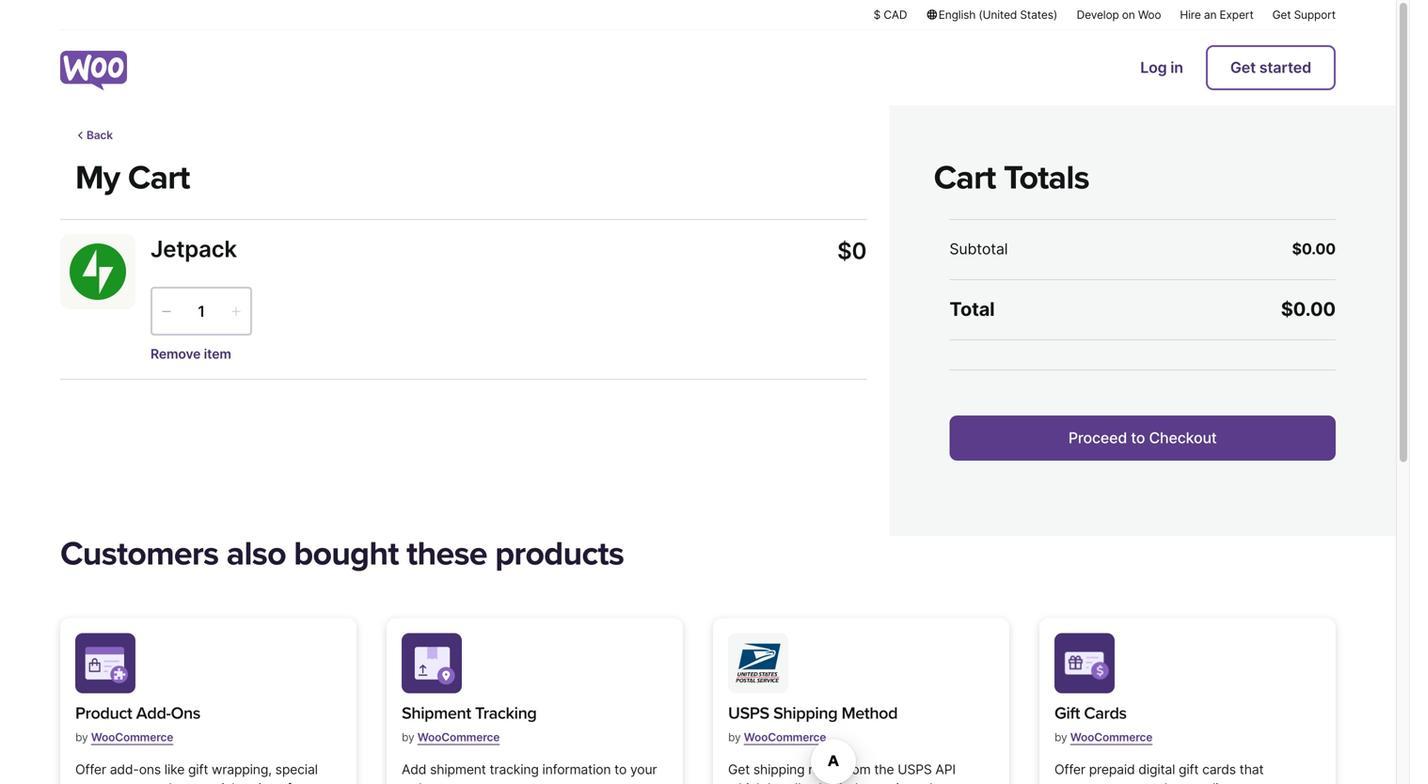 Task type: describe. For each thing, give the bounding box(es) containing it.
woocommerce inside the 'shipment tracking by woocommerce'
[[418, 731, 500, 745]]

usps shipping method by woocommerce
[[729, 704, 898, 745]]

remove item button
[[151, 345, 231, 364]]

method
[[842, 704, 898, 724]]

these
[[407, 535, 487, 575]]

from
[[843, 762, 871, 778]]

(united
[[979, 8, 1018, 22]]

rates
[[809, 762, 840, 778]]

remove
[[151, 347, 201, 363]]

get support
[[1273, 8, 1337, 22]]

by inside usps shipping method by woocommerce
[[729, 731, 741, 745]]

both
[[819, 781, 847, 785]]

cards
[[1203, 762, 1237, 778]]

add-
[[136, 704, 171, 724]]

proceed to checkout link
[[950, 416, 1337, 461]]

messages
[[75, 781, 137, 785]]

add
[[402, 762, 427, 778]]

api
[[936, 762, 956, 778]]

get support link
[[1273, 7, 1337, 23]]

woocommerce inside the gift cards by woocommerce
[[1071, 731, 1153, 745]]

$0.00 for subtotal
[[1293, 240, 1337, 259]]

proceed
[[1069, 429, 1128, 448]]

gift
[[1055, 704, 1081, 724]]

english (united states)
[[939, 8, 1058, 22]]

get for get support
[[1273, 8, 1292, 22]]

usps inside usps shipping method by woocommerce
[[729, 704, 770, 724]]

like
[[165, 762, 185, 778]]

0 vertical spatial to
[[1132, 429, 1146, 448]]

ons
[[139, 762, 161, 778]]

also
[[227, 535, 286, 575]]

1 cart from the left
[[128, 158, 190, 198]]

or
[[140, 781, 153, 785]]

log
[[1141, 58, 1168, 77]]

shipment
[[430, 762, 486, 778]]

offer add-ons like gift wrapping, special messages or other special options for you
[[75, 762, 334, 785]]

woocommerce inside product add-ons by woocommerce
[[91, 731, 173, 745]]

product add-ons by woocommerce
[[75, 704, 200, 745]]

which
[[729, 781, 764, 785]]

2 cart from the left
[[934, 158, 996, 198]]

your
[[631, 762, 657, 778]]

log in
[[1141, 58, 1184, 77]]

$ cad
[[874, 8, 908, 22]]

woocommerce link for add-
[[91, 724, 173, 753]]

－ button
[[152, 289, 181, 334]]

offer for product
[[75, 762, 106, 778]]

options
[[238, 781, 283, 785]]

other
[[156, 781, 189, 785]]

usps shipping method link
[[729, 702, 898, 727]]

by inside the 'shipment tracking by woocommerce'
[[402, 731, 415, 745]]

my
[[75, 158, 120, 198]]

get started link
[[1207, 45, 1337, 90]]

－
[[160, 303, 173, 320]]

for
[[287, 781, 304, 785]]

english (united states) button
[[927, 7, 1059, 23]]

english
[[939, 8, 976, 22]]

hire an expert link
[[1181, 7, 1254, 23]]

gift inside offer prepaid digital gift cards that customers can redeem online.
[[1179, 762, 1199, 778]]

develop
[[1077, 8, 1120, 22]]

the
[[875, 762, 895, 778]]

domestic
[[851, 781, 907, 785]]

my cart
[[75, 158, 190, 198]]

customers
[[1055, 781, 1119, 785]]

$0.00 for total
[[1282, 298, 1337, 321]]

shipment tracking by woocommerce
[[402, 704, 537, 745]]

woocommerce link for cards
[[1071, 724, 1153, 753]]

customers
[[60, 535, 219, 575]]

＋ button
[[222, 289, 250, 334]]

get started
[[1231, 58, 1312, 77]]

remove item
[[151, 347, 231, 363]]

expert
[[1220, 8, 1254, 22]]

jetpack link
[[151, 235, 237, 265]]

back link
[[75, 128, 1321, 143]]



Task type: locate. For each thing, give the bounding box(es) containing it.
by inside product add-ons by woocommerce
[[75, 731, 88, 745]]

gift up the "redeem"
[[1179, 762, 1199, 778]]

$
[[874, 8, 881, 22]]

woocommerce
[[91, 731, 173, 745], [418, 731, 500, 745], [744, 731, 827, 745], [1071, 731, 1153, 745]]

online.
[[1198, 781, 1238, 785]]

support
[[1295, 8, 1337, 22]]

tracking
[[490, 762, 539, 778]]

woocommerce link up add-
[[91, 724, 173, 753]]

information
[[543, 762, 611, 778]]

0 horizontal spatial usps
[[729, 704, 770, 724]]

Quantity of Jetpack in your cart. number field
[[181, 289, 222, 334]]

get up which
[[729, 762, 750, 778]]

woocommerce down cards
[[1071, 731, 1153, 745]]

on
[[1123, 8, 1136, 22]]

develop on woo
[[1077, 8, 1162, 22]]

0 horizontal spatial cart
[[128, 158, 190, 198]]

get for get shipping rates from the usps api which handles both domestic an
[[729, 762, 750, 778]]

by up which
[[729, 731, 741, 745]]

by down product on the bottom
[[75, 731, 88, 745]]

to left your
[[615, 762, 627, 778]]

hire an expert
[[1181, 8, 1254, 22]]

3 by from the left
[[729, 731, 741, 745]]

woocommerce link
[[91, 724, 173, 753], [418, 724, 500, 753], [744, 724, 827, 753], [1071, 724, 1153, 753]]

shipping
[[774, 704, 838, 724]]

special
[[275, 762, 318, 778], [192, 781, 235, 785]]

cart right my
[[128, 158, 190, 198]]

1 gift from the left
[[188, 762, 208, 778]]

1 horizontal spatial offer
[[1055, 762, 1086, 778]]

1 by from the left
[[75, 731, 88, 745]]

cart totals
[[934, 158, 1090, 198]]

to
[[1132, 429, 1146, 448], [615, 762, 627, 778]]

1 vertical spatial special
[[192, 781, 235, 785]]

to right proceed
[[1132, 429, 1146, 448]]

log in link
[[1133, 47, 1191, 88]]

wrapping,
[[212, 762, 272, 778]]

0 horizontal spatial offer
[[75, 762, 106, 778]]

jetpack
[[151, 236, 237, 263]]

0 horizontal spatial to
[[615, 762, 627, 778]]

2 by from the left
[[402, 731, 415, 745]]

gift right "like" on the left
[[188, 762, 208, 778]]

total
[[950, 298, 995, 321]]

develop on woo link
[[1077, 7, 1162, 23]]

0 vertical spatial $0.00
[[1293, 240, 1337, 259]]

can
[[1123, 781, 1145, 785]]

digital
[[1139, 762, 1176, 778]]

1 woocommerce link from the left
[[91, 724, 173, 753]]

2 woocommerce from the left
[[418, 731, 500, 745]]

gift inside offer add-ons like gift wrapping, special messages or other special options for you
[[188, 762, 208, 778]]

$ cad button
[[874, 7, 908, 23]]

4 woocommerce link from the left
[[1071, 724, 1153, 753]]

tracking
[[475, 704, 537, 724]]

by up add
[[402, 731, 415, 745]]

get left support at top
[[1273, 8, 1292, 22]]

by inside the gift cards by woocommerce
[[1055, 731, 1068, 745]]

offer up customers
[[1055, 762, 1086, 778]]

subtotal
[[950, 240, 1008, 259]]

totals
[[1004, 158, 1090, 198]]

proceed to checkout
[[1069, 429, 1218, 448]]

usps left shipping
[[729, 704, 770, 724]]

shipment
[[402, 704, 471, 724]]

states)
[[1021, 8, 1058, 22]]

to inside add shipment tracking information to your orders.
[[615, 762, 627, 778]]

get shipping rates from the usps api which handles both domestic an
[[729, 762, 956, 785]]

0 vertical spatial usps
[[729, 704, 770, 724]]

2 woocommerce link from the left
[[418, 724, 500, 753]]

offer inside offer add-ons like gift wrapping, special messages or other special options for you
[[75, 762, 106, 778]]

0 horizontal spatial get
[[729, 762, 750, 778]]

1 offer from the left
[[75, 762, 106, 778]]

woocommerce link up 'shipment'
[[418, 724, 500, 753]]

1 horizontal spatial gift
[[1179, 762, 1199, 778]]

cart up subtotal
[[934, 158, 996, 198]]

cards
[[1085, 704, 1127, 724]]

that
[[1240, 762, 1264, 778]]

gift cards link
[[1055, 702, 1153, 727]]

woocommerce link up shipping
[[744, 724, 827, 753]]

2 horizontal spatial get
[[1273, 8, 1292, 22]]

get
[[1273, 8, 1292, 22], [1231, 58, 1257, 77], [729, 762, 750, 778]]

get left the started
[[1231, 58, 1257, 77]]

an
[[1205, 8, 1217, 22]]

usps inside get shipping rates from the usps api which handles both domestic an
[[898, 762, 932, 778]]

0 vertical spatial special
[[275, 762, 318, 778]]

add-
[[110, 762, 139, 778]]

get inside get shipping rates from the usps api which handles both domestic an
[[729, 762, 750, 778]]

1 vertical spatial to
[[615, 762, 627, 778]]

1 horizontal spatial to
[[1132, 429, 1146, 448]]

handles
[[768, 781, 816, 785]]

0 vertical spatial get
[[1273, 8, 1292, 22]]

add shipment tracking information to your orders.
[[402, 762, 657, 785]]

gift
[[188, 762, 208, 778], [1179, 762, 1199, 778]]

jetpack logo image
[[60, 235, 136, 310]]

orders.
[[402, 781, 445, 785]]

special down wrapping,
[[192, 781, 235, 785]]

bought
[[294, 535, 399, 575]]

1 vertical spatial usps
[[898, 762, 932, 778]]

in
[[1171, 58, 1184, 77]]

woocommerce link up prepaid
[[1071, 724, 1153, 753]]

woocommerce inside usps shipping method by woocommerce
[[744, 731, 827, 745]]

woocommerce down "product add-ons" link
[[91, 731, 173, 745]]

customers also bought these products
[[60, 535, 624, 575]]

2 offer from the left
[[1055, 762, 1086, 778]]

1 vertical spatial $0.00
[[1282, 298, 1337, 321]]

1 woocommerce from the left
[[91, 731, 173, 745]]

gift cards by woocommerce
[[1055, 704, 1153, 745]]

1 horizontal spatial usps
[[898, 762, 932, 778]]

by
[[75, 731, 88, 745], [402, 731, 415, 745], [729, 731, 741, 745], [1055, 731, 1068, 745]]

1 vertical spatial get
[[1231, 58, 1257, 77]]

shipping
[[754, 762, 805, 778]]

back
[[87, 128, 113, 142]]

offer up messages
[[75, 762, 106, 778]]

3 woocommerce link from the left
[[744, 724, 827, 753]]

get for get started
[[1231, 58, 1257, 77]]

item
[[204, 347, 231, 363]]

1 horizontal spatial get
[[1231, 58, 1257, 77]]

hire
[[1181, 8, 1202, 22]]

4 by from the left
[[1055, 731, 1068, 745]]

ons
[[171, 704, 200, 724]]

shipment tracking link
[[402, 702, 537, 727]]

usps right the
[[898, 762, 932, 778]]

woocommerce down shipment tracking link
[[418, 731, 500, 745]]

$0
[[838, 237, 867, 265]]

1 horizontal spatial cart
[[934, 158, 996, 198]]

cart
[[128, 158, 190, 198], [934, 158, 996, 198]]

product
[[75, 704, 132, 724]]

2 vertical spatial get
[[729, 762, 750, 778]]

0 horizontal spatial gift
[[188, 762, 208, 778]]

4 woocommerce from the left
[[1071, 731, 1153, 745]]

product add-ons link
[[75, 702, 200, 727]]

started
[[1260, 58, 1312, 77]]

special up for
[[275, 762, 318, 778]]

cad
[[884, 8, 908, 22]]

3 woocommerce from the left
[[744, 731, 827, 745]]

＋
[[230, 303, 243, 320]]

checkout
[[1150, 429, 1218, 448]]

2 gift from the left
[[1179, 762, 1199, 778]]

offer prepaid digital gift cards that customers can redeem online.
[[1055, 762, 1264, 785]]

woocommerce link for tracking
[[418, 724, 500, 753]]

offer for gift
[[1055, 762, 1086, 778]]

0 horizontal spatial special
[[192, 781, 235, 785]]

offer inside offer prepaid digital gift cards that customers can redeem online.
[[1055, 762, 1086, 778]]

woocommerce down shipping
[[744, 731, 827, 745]]

woocommerce link for shipping
[[744, 724, 827, 753]]

redeem
[[1148, 781, 1194, 785]]

prepaid
[[1090, 762, 1136, 778]]

1 horizontal spatial special
[[275, 762, 318, 778]]

products
[[495, 535, 624, 575]]

by down the gift at the bottom
[[1055, 731, 1068, 745]]

$0.00
[[1293, 240, 1337, 259], [1282, 298, 1337, 321]]



Task type: vqa. For each thing, say whether or not it's contained in the screenshot.
external link icon
no



